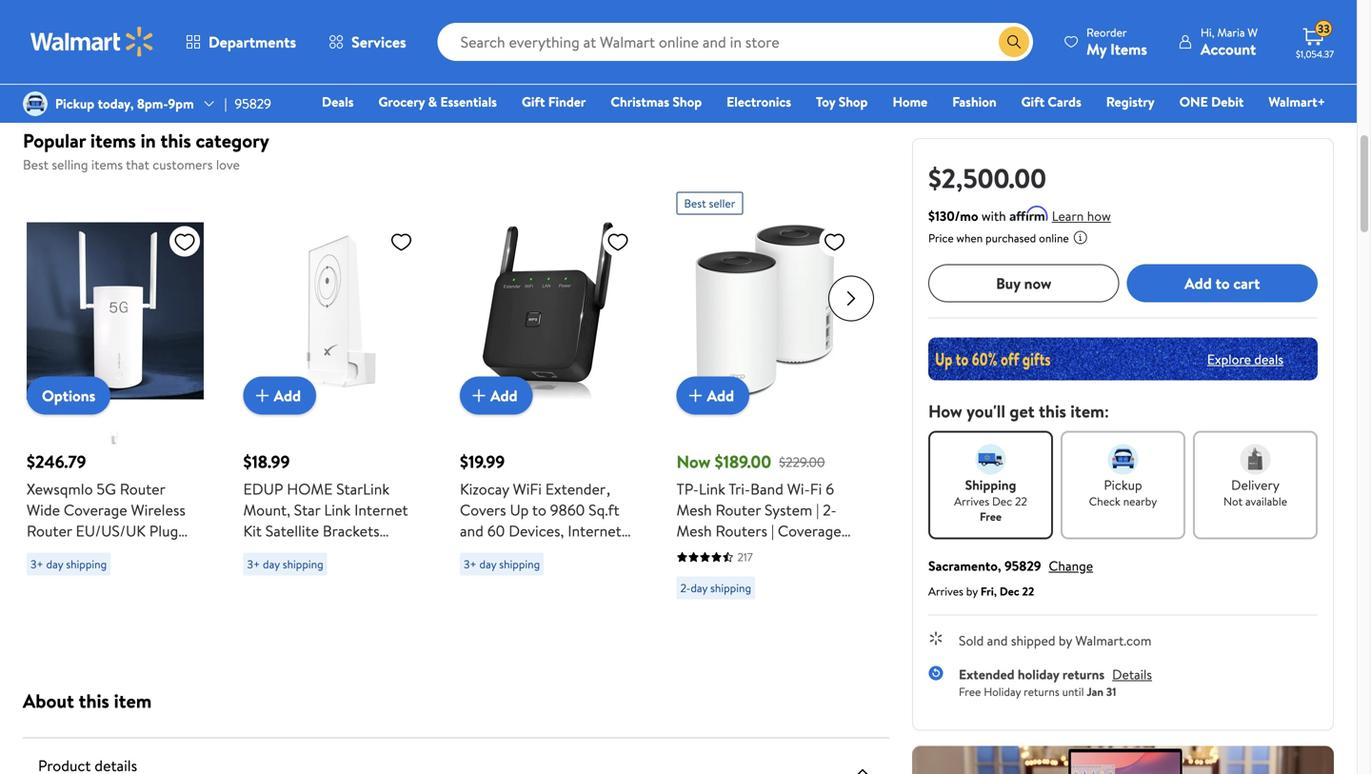 Task type: vqa. For each thing, say whether or not it's contained in the screenshot.
left LINK
yes



Task type: locate. For each thing, give the bounding box(es) containing it.
gift finder
[[522, 92, 586, 111]]

this right get
[[1039, 399, 1066, 423]]

starlink
[[336, 478, 389, 499], [266, 583, 320, 604]]

3+ down the kit
[[247, 556, 260, 572]]

seller
[[709, 195, 735, 211]]

toy shop link
[[807, 91, 876, 112]]

to inside now $189.00 $229.00 tp-link tri-band wi-fi 6 mesh router system | 2- mesh routers | coverage up to 5,500 sq. ft. | deco w7200 (2-pack)
[[696, 541, 711, 562]]

95829 for sacramento,
[[1004, 557, 1041, 575]]

1 vertical spatial this
[[1039, 399, 1066, 423]]

1 product group from the left
[[27, 184, 204, 607]]

2 add to cart image from the left
[[467, 384, 490, 407]]

2 horizontal spatial add to cart image
[[684, 384, 707, 407]]

intent image for shipping image
[[975, 444, 1006, 475]]

add to cart
[[1185, 273, 1260, 294]]

ethernet
[[557, 541, 615, 562]]

with up price when purchased online
[[981, 207, 1006, 225]]

1 vertical spatial to
[[532, 499, 546, 520]]

to inside $19.99 kizocay wifi extender， covers up to 9860 sq.ft and 60 devices, internet booster - with ethernet port, quick setup
[[532, 499, 546, 520]]

3+ day shipping
[[30, 556, 107, 572], [247, 556, 323, 572], [464, 556, 540, 572]]

2 vertical spatial to
[[696, 541, 711, 562]]

0 horizontal spatial 3+ day shipping
[[30, 556, 107, 572]]

stability
[[292, 541, 345, 562]]

xewsqmlo
[[27, 478, 93, 499]]

internet down extender，
[[568, 520, 621, 541]]

shipping down 217
[[710, 580, 751, 596]]

1 vertical spatial for
[[243, 583, 263, 604]]

0 horizontal spatial for
[[106, 541, 125, 562]]

free
[[980, 508, 1002, 525], [959, 684, 981, 700]]

arrives inside "sacramento, 95829 change arrives by fri, dec 22"
[[928, 583, 963, 599]]

1 vertical spatial 95829
[[1004, 557, 1041, 575]]

shop right toy
[[839, 92, 868, 111]]

edup
[[243, 478, 283, 499]]

1 vertical spatial 22
[[1022, 583, 1034, 599]]

by right shipped at the bottom right of page
[[1059, 631, 1072, 650]]

purchased
[[986, 230, 1036, 246]]

items up that
[[90, 127, 136, 154]]

1 vertical spatial by
[[1059, 631, 1072, 650]]

gift cards link
[[1013, 91, 1090, 112]]

2 3+ day shipping from the left
[[247, 556, 323, 572]]

free inside extended holiday returns details free holiday returns until jan 31
[[959, 684, 981, 700]]

add button
[[243, 377, 316, 415], [460, 377, 533, 415], [676, 377, 749, 415]]

add to favorites list, edup home starlink mount, star link internet kit satellite brackets holder stability abs wall mount router protection for starlink mesh router v2 mesh router image
[[390, 230, 413, 254]]

items left that
[[91, 155, 123, 174]]

quick
[[496, 562, 535, 583]]

you'll
[[966, 399, 1005, 423]]

3+ left speed in the bottom left of the page
[[30, 556, 43, 572]]

this left item
[[79, 687, 109, 714]]

popular items in this category best selling items that customers love
[[23, 127, 269, 174]]

gift left finder
[[522, 92, 545, 111]]

2 horizontal spatial to
[[1215, 273, 1230, 294]]

02541505
[[571, 46, 629, 65]]

2- down up
[[680, 580, 691, 596]]

shipped
[[1011, 631, 1056, 650]]

add to cart image up now
[[684, 384, 707, 407]]

0 vertical spatial with
[[981, 207, 1006, 225]]

product group containing $246.79
[[27, 184, 204, 607]]

shop right christmas
[[673, 92, 702, 111]]

sq.ft
[[589, 499, 619, 520]]

1 horizontal spatial 3+ day shipping
[[247, 556, 323, 572]]

1 vertical spatial dec
[[1000, 583, 1019, 599]]

0 vertical spatial free
[[980, 508, 1002, 525]]

fashion
[[952, 92, 996, 111]]

model
[[487, 46, 524, 65]]

$189.00
[[715, 450, 771, 474]]

home router model
[[487, 22, 650, 65]]

internet up wall
[[354, 499, 408, 520]]

deals
[[1254, 350, 1283, 368]]

1 horizontal spatial add to cart image
[[467, 384, 490, 407]]

2 add button from the left
[[460, 377, 533, 415]]

maria
[[1217, 24, 1245, 40]]

up to sixty percent off deals. shop now. image
[[928, 338, 1318, 380]]

starlink
[[103, 46, 163, 65]]

today,
[[98, 94, 134, 113]]

day down wide
[[46, 556, 63, 572]]

cards
[[1048, 92, 1081, 111]]

add for the kizocay wifi extender，covers up to 9860 sq.ft and 60 devices, internet booster - with ethernet port, quick setup image at the left of the page
[[490, 385, 518, 406]]

2 vertical spatial home
[[27, 562, 67, 583]]

add up $19.99
[[490, 385, 518, 406]]

1 vertical spatial with
[[525, 541, 553, 562]]

by inside "sacramento, 95829 change arrives by fri, dec 22"
[[966, 583, 978, 599]]

1 gift from the left
[[522, 92, 545, 111]]

gift for gift cards
[[1021, 92, 1045, 111]]

0 vertical spatial 95829
[[235, 94, 271, 113]]

day left the -
[[479, 556, 496, 572]]

walmart+ link
[[1260, 91, 1334, 112]]

buy
[[996, 273, 1020, 294]]

95829 up category
[[235, 94, 271, 113]]

1 horizontal spatial to
[[696, 541, 711, 562]]

router up 02541505 on the left top of the page
[[610, 22, 650, 40]]

product group
[[27, 184, 204, 607], [243, 184, 420, 625], [460, 184, 637, 607], [676, 184, 854, 607]]

returns left 31
[[1062, 665, 1105, 684]]

this for category
[[160, 127, 191, 154]]

plug
[[149, 520, 178, 541]]

coverage down fi
[[778, 520, 841, 541]]

8pm-
[[137, 94, 168, 113]]

add inside button
[[1185, 273, 1212, 294]]

3+ left quick at the bottom left of the page
[[464, 556, 477, 572]]

starlink right v2
[[266, 583, 320, 604]]

0 horizontal spatial link
[[324, 499, 351, 520]]

to inside 'add to cart' button
[[1215, 273, 1230, 294]]

2 3+ from the left
[[247, 556, 260, 572]]

0 horizontal spatial this
[[79, 687, 109, 714]]

1 horizontal spatial shop
[[839, 92, 868, 111]]

starlink up brackets
[[336, 478, 389, 499]]

add to cart image up $18.99
[[251, 384, 274, 407]]

intent image for pickup image
[[1108, 444, 1138, 475]]

0 vertical spatial to
[[1215, 273, 1230, 294]]

add button up $18.99
[[243, 377, 316, 415]]

booster
[[460, 541, 512, 562]]

mount,
[[243, 499, 290, 520]]

home for home
[[893, 92, 928, 111]]

2 product group from the left
[[243, 184, 420, 625]]

for inside $246.79 xewsqmlo 5g router wide coverage wireless router eu/us/uk plug high speed for indoor home
[[106, 541, 125, 562]]

item:
[[1070, 399, 1109, 423]]

abs
[[349, 541, 376, 562]]

wifi
[[513, 478, 542, 499]]

free down shipping
[[980, 508, 1002, 525]]

arrives down sacramento,
[[928, 583, 963, 599]]

22 up "sacramento, 95829 change arrives by fri, dec 22"
[[1015, 493, 1027, 509]]

2 horizontal spatial add button
[[676, 377, 749, 415]]

for down holder
[[243, 583, 263, 604]]

1 vertical spatial free
[[959, 684, 981, 700]]

dec down the intent image for shipping
[[992, 493, 1012, 509]]

registry
[[1106, 92, 1155, 111]]

arrives down the intent image for shipping
[[954, 493, 989, 509]]

add to favorites list, xewsqmlo 5g router wide coverage wireless router eu/us/uk plug high speed for indoor home image
[[173, 230, 196, 254]]

2- right fi
[[823, 499, 837, 520]]

4 product group from the left
[[676, 184, 854, 607]]

(2-
[[728, 562, 747, 583]]

1 horizontal spatial gift
[[1021, 92, 1045, 111]]

0 horizontal spatial by
[[966, 583, 978, 599]]

product details image
[[851, 762, 874, 774]]

1 shop from the left
[[673, 92, 702, 111]]

add button up now
[[676, 377, 749, 415]]

0 horizontal spatial returns
[[1024, 684, 1059, 700]]

add up $18.99
[[274, 385, 301, 406]]

dec right fri,
[[1000, 583, 1019, 599]]

0 horizontal spatial with
[[525, 541, 553, 562]]

devices,
[[509, 520, 564, 541]]

1 horizontal spatial home
[[571, 22, 607, 40]]

internet
[[354, 499, 408, 520], [568, 520, 621, 541]]

2- inside now $189.00 $229.00 tp-link tri-band wi-fi 6 mesh router system | 2- mesh routers | coverage up to 5,500 sq. ft. | deco w7200 (2-pack)
[[823, 499, 837, 520]]

pickup left today, on the left of page
[[55, 94, 94, 113]]

0 vertical spatial this
[[160, 127, 191, 154]]

not
[[1223, 493, 1243, 509]]

change button
[[1049, 557, 1093, 575]]

next slide for popular items in this category list image
[[828, 276, 874, 321]]

1 vertical spatial 2-
[[680, 580, 691, 596]]

3 3+ from the left
[[464, 556, 477, 572]]

add button for $19.99
[[460, 377, 533, 415]]

product group containing $18.99
[[243, 184, 420, 625]]

3+ day shipping down 60
[[464, 556, 540, 572]]

for inside $18.99 edup home starlink mount, star link internet kit satellite brackets holder stability abs wall mount router protection for starlink mesh router v2 mesh router
[[243, 583, 263, 604]]

1 horizontal spatial coverage
[[778, 520, 841, 541]]

3 product group from the left
[[460, 184, 637, 607]]

home down wide
[[27, 562, 67, 583]]

shipping arrives dec 22 free
[[954, 476, 1027, 525]]

3+ day shipping for $18.99
[[247, 556, 323, 572]]

best left seller
[[684, 195, 706, 211]]

0 vertical spatial for
[[106, 541, 125, 562]]

pickup inside pickup check nearby
[[1104, 476, 1142, 494]]

by
[[966, 583, 978, 599], [1059, 631, 1072, 650]]

and left 60
[[460, 520, 484, 541]]

home up 02541505 on the left top of the page
[[571, 22, 607, 40]]

1 vertical spatial pickup
[[1104, 476, 1142, 494]]

1 horizontal spatial best
[[684, 195, 706, 211]]

0 horizontal spatial internet
[[354, 499, 408, 520]]

1 horizontal spatial 95829
[[1004, 557, 1041, 575]]

1 vertical spatial arrives
[[928, 583, 963, 599]]

mesh right v2
[[265, 604, 301, 625]]

and
[[460, 520, 484, 541], [987, 631, 1008, 650]]

add left cart
[[1185, 273, 1212, 294]]

1 horizontal spatial 3+
[[247, 556, 260, 572]]

2 shop from the left
[[839, 92, 868, 111]]

0 vertical spatial pickup
[[55, 94, 94, 113]]

0 vertical spatial by
[[966, 583, 978, 599]]

1 add to cart image from the left
[[251, 384, 274, 407]]

day down 'satellite'
[[263, 556, 280, 572]]

features
[[38, 22, 88, 40]]

0 vertical spatial home
[[571, 22, 607, 40]]

$18.99
[[243, 450, 290, 474]]

0 horizontal spatial and
[[460, 520, 484, 541]]

add to cart image
[[251, 384, 274, 407], [467, 384, 490, 407], [684, 384, 707, 407]]

best down popular
[[23, 155, 49, 174]]

about
[[23, 687, 74, 714]]

pickup down intent image for pickup
[[1104, 476, 1142, 494]]

get
[[1010, 399, 1035, 423]]

free inside the shipping arrives dec 22 free
[[980, 508, 1002, 525]]

Walmart Site-Wide search field
[[438, 23, 1033, 61]]

1 horizontal spatial this
[[160, 127, 191, 154]]

0 horizontal spatial to
[[532, 499, 546, 520]]

with right the -
[[525, 541, 553, 562]]

pack)
[[747, 562, 783, 583]]

Search search field
[[438, 23, 1033, 61]]

2 horizontal spatial home
[[893, 92, 928, 111]]

3+ for $18.99
[[247, 556, 260, 572]]

0 vertical spatial arrives
[[954, 493, 989, 509]]

port,
[[460, 562, 492, 583]]

2 gift from the left
[[1021, 92, 1045, 111]]

0 vertical spatial 2-
[[823, 499, 837, 520]]

home left 'fashion' link
[[893, 92, 928, 111]]

0 horizontal spatial add to cart image
[[251, 384, 274, 407]]

0 horizontal spatial 3+
[[30, 556, 43, 572]]

0 horizontal spatial home
[[27, 562, 67, 583]]

available
[[1245, 493, 1287, 509]]

| right ft.
[[797, 541, 800, 562]]

toy shop
[[816, 92, 868, 111]]

by left fri,
[[966, 583, 978, 599]]

deco
[[804, 541, 839, 562]]

95829 inside "sacramento, 95829 change arrives by fri, dec 22"
[[1004, 557, 1041, 575]]

learn
[[1052, 207, 1084, 225]]

0 vertical spatial items
[[90, 127, 136, 154]]

coverage up speed in the bottom left of the page
[[64, 499, 127, 520]]

3 3+ day shipping from the left
[[464, 556, 540, 572]]

and right sold
[[987, 631, 1008, 650]]

1 horizontal spatial pickup
[[1104, 476, 1142, 494]]

shop for toy shop
[[839, 92, 868, 111]]

1 horizontal spatial and
[[987, 631, 1008, 650]]

1 add button from the left
[[243, 377, 316, 415]]

gift left cards
[[1021, 92, 1045, 111]]

0 horizontal spatial shop
[[673, 92, 702, 111]]

add button up $19.99
[[460, 377, 533, 415]]

for right speed in the bottom left of the page
[[106, 541, 125, 562]]

returns left "until"
[[1024, 684, 1059, 700]]

217
[[737, 549, 753, 565]]

3 add to cart image from the left
[[684, 384, 707, 407]]

add to cart button
[[1127, 264, 1318, 302]]

1 horizontal spatial for
[[243, 583, 263, 604]]

add up $189.00
[[707, 385, 734, 406]]

1 horizontal spatial link
[[699, 478, 725, 499]]

0 vertical spatial 22
[[1015, 493, 1027, 509]]

gift
[[522, 92, 545, 111], [1021, 92, 1045, 111]]

this up customers
[[160, 127, 191, 154]]

hi, maria w account
[[1201, 24, 1258, 60]]

walmart.com
[[1075, 631, 1152, 650]]

multicolor image
[[106, 430, 122, 445]]

1 horizontal spatial by
[[1059, 631, 1072, 650]]

check
[[1089, 493, 1121, 509]]

finder
[[548, 92, 586, 111]]

up
[[676, 541, 693, 562]]

3+ day shipping down 'satellite'
[[247, 556, 323, 572]]

home inside home router model
[[571, 22, 607, 40]]

0 horizontal spatial 95829
[[235, 94, 271, 113]]

link left tri-
[[699, 478, 725, 499]]

0 horizontal spatial pickup
[[55, 94, 94, 113]]

0 vertical spatial best
[[23, 155, 49, 174]]

router up 5,500
[[716, 499, 761, 520]]

add to cart image up $19.99
[[467, 384, 490, 407]]

mesh up up
[[676, 499, 712, 520]]

with
[[981, 207, 1006, 225], [525, 541, 553, 562]]

star
[[294, 499, 320, 520]]

0 vertical spatial dec
[[992, 493, 1012, 509]]

 image
[[23, 91, 48, 116]]

22
[[1015, 493, 1027, 509], [1022, 583, 1034, 599]]

1 vertical spatial home
[[893, 92, 928, 111]]

2 horizontal spatial 3+ day shipping
[[464, 556, 540, 572]]

add to cart image for $18.99
[[251, 384, 274, 407]]

free left the holiday at the right bottom
[[959, 684, 981, 700]]

xewsqmlo 5g router wide coverage wireless router eu/us/uk plug high speed for indoor home image
[[27, 222, 204, 399]]

internet inside $18.99 edup home starlink mount, star link internet kit satellite brackets holder stability abs wall mount router protection for starlink mesh router v2 mesh router
[[354, 499, 408, 520]]

0 horizontal spatial add button
[[243, 377, 316, 415]]

$229.00
[[779, 453, 825, 471]]

explore deals link
[[1200, 342, 1291, 376]]

2 vertical spatial this
[[79, 687, 109, 714]]

95829 left change
[[1004, 557, 1041, 575]]

this for item:
[[1039, 399, 1066, 423]]

0 horizontal spatial best
[[23, 155, 49, 174]]

best inside popular items in this category best selling items that customers love
[[23, 155, 49, 174]]

1 horizontal spatial add button
[[460, 377, 533, 415]]

this inside popular items in this category best selling items that customers love
[[160, 127, 191, 154]]

1 horizontal spatial internet
[[568, 520, 621, 541]]

22 right fri,
[[1022, 583, 1034, 599]]

0 horizontal spatial gift
[[522, 92, 545, 111]]

0 vertical spatial starlink
[[336, 478, 389, 499]]

popular
[[23, 127, 86, 154]]

1 horizontal spatial starlink
[[336, 478, 389, 499]]

category
[[196, 127, 269, 154]]

$246.79
[[27, 450, 86, 474]]

| left ft.
[[771, 520, 774, 541]]

| left 6
[[816, 499, 819, 520]]

0 vertical spatial and
[[460, 520, 484, 541]]

| 95829
[[224, 94, 271, 113]]

3+ day shipping down eu/us/uk
[[30, 556, 107, 572]]

0 horizontal spatial coverage
[[64, 499, 127, 520]]

1 horizontal spatial 2-
[[823, 499, 837, 520]]

add button for $18.99
[[243, 377, 316, 415]]

day
[[46, 556, 63, 572], [263, 556, 280, 572], [479, 556, 496, 572], [691, 580, 708, 596]]

link right star
[[324, 499, 351, 520]]

3+
[[30, 556, 43, 572], [247, 556, 260, 572], [464, 556, 477, 572]]

2 horizontal spatial this
[[1039, 399, 1066, 423]]

|
[[224, 94, 227, 113], [816, 499, 819, 520], [771, 520, 774, 541], [797, 541, 800, 562]]

dec inside "sacramento, 95829 change arrives by fri, dec 22"
[[1000, 583, 1019, 599]]

holder
[[243, 541, 289, 562]]

0 horizontal spatial starlink
[[266, 583, 320, 604]]

2 horizontal spatial 3+
[[464, 556, 477, 572]]

1 vertical spatial best
[[684, 195, 706, 211]]



Task type: describe. For each thing, give the bounding box(es) containing it.
buy now button
[[928, 264, 1119, 302]]

router down 'satellite'
[[290, 562, 336, 583]]

router right the 5g
[[120, 478, 165, 499]]

22 inside "sacramento, 95829 change arrives by fri, dec 22"
[[1022, 583, 1034, 599]]

one
[[1179, 92, 1208, 111]]

v2
[[243, 604, 262, 625]]

95829 for |
[[235, 94, 271, 113]]

60
[[487, 520, 505, 541]]

details button
[[1112, 665, 1152, 684]]

high
[[27, 541, 58, 562]]

add to cart image for $19.99
[[467, 384, 490, 407]]

$130/mo
[[928, 207, 978, 225]]

jan
[[1087, 684, 1104, 700]]

add for edup home starlink mount, star link internet kit satellite brackets holder stability abs wall mount router protection for starlink mesh router v2 mesh router image
[[274, 385, 301, 406]]

in
[[141, 127, 156, 154]]

sold
[[959, 631, 984, 650]]

price
[[928, 230, 954, 246]]

hi,
[[1201, 24, 1215, 40]]

mesh up w7200
[[676, 520, 712, 541]]

protection
[[339, 562, 410, 583]]

walmart image
[[30, 27, 154, 57]]

pickup for check
[[1104, 476, 1142, 494]]

items
[[1110, 39, 1147, 60]]

w
[[1248, 24, 1258, 40]]

router inside home router model
[[610, 22, 650, 40]]

22 inside the shipping arrives dec 22 free
[[1015, 493, 1027, 509]]

free for extended
[[959, 684, 981, 700]]

explore deals
[[1207, 350, 1283, 368]]

day down up
[[691, 580, 708, 596]]

arrives inside the shipping arrives dec 22 free
[[954, 493, 989, 509]]

routers
[[716, 520, 767, 541]]

shop for christmas shop
[[673, 92, 702, 111]]

router down xewsqmlo
[[27, 520, 72, 541]]

home inside $246.79 xewsqmlo 5g router wide coverage wireless router eu/us/uk plug high speed for indoor home
[[27, 562, 67, 583]]

gift finder link
[[513, 91, 594, 112]]

product group containing $19.99
[[460, 184, 637, 607]]

router down protection
[[304, 604, 350, 625]]

3+ day shipping for $19.99
[[464, 556, 540, 572]]

$18.99 edup home starlink mount, star link internet kit satellite brackets holder stability abs wall mount router protection for starlink mesh router v2 mesh router
[[243, 450, 410, 625]]

options
[[42, 385, 95, 406]]

1 3+ from the left
[[30, 556, 43, 572]]

brackets
[[323, 520, 380, 541]]

details
[[1112, 665, 1152, 684]]

system
[[765, 499, 812, 520]]

services
[[351, 31, 406, 52]]

holiday
[[984, 684, 1021, 700]]

add for tp-link tri-band wi-fi 6 mesh router system | 2- mesh routers | coverage up to 5,500 sq. ft. | deco w7200 (2-pack) image
[[707, 385, 734, 406]]

1 horizontal spatial with
[[981, 207, 1006, 225]]

explore
[[1207, 350, 1251, 368]]

1 horizontal spatial returns
[[1062, 665, 1105, 684]]

3 add button from the left
[[676, 377, 749, 415]]

sacramento, 95829 change arrives by fri, dec 22
[[928, 557, 1093, 599]]

my
[[1086, 39, 1107, 60]]

0 horizontal spatial 2-
[[680, 580, 691, 596]]

price when purchased online
[[928, 230, 1069, 246]]

free for shipping
[[980, 508, 1002, 525]]

wide
[[27, 499, 60, 520]]

fashion link
[[944, 91, 1005, 112]]

1 vertical spatial items
[[91, 155, 123, 174]]

dec inside the shipping arrives dec 22 free
[[992, 493, 1012, 509]]

mount
[[243, 562, 287, 583]]

-
[[515, 541, 521, 562]]

legal information image
[[1073, 230, 1088, 245]]

add to favorites list, kizocay wifi extender，covers up to 9860 sq.ft and 60 devices, internet booster - with ethernet port, quick setup image
[[607, 230, 629, 254]]

shipping down eu/us/uk
[[66, 556, 107, 572]]

with inside $19.99 kizocay wifi extender， covers up to 9860 sq.ft and 60 devices, internet booster - with ethernet port, quick setup
[[525, 541, 553, 562]]

tp-link tri-band wi-fi 6 mesh router system | 2- mesh routers | coverage up to 5,500 sq. ft. | deco w7200 (2-pack) image
[[676, 222, 854, 399]]

speed
[[62, 541, 102, 562]]

gift cards
[[1021, 92, 1081, 111]]

band
[[750, 478, 783, 499]]

mesh down abs on the left bottom of page
[[323, 583, 359, 604]]

coverage inside now $189.00 $229.00 tp-link tri-band wi-fi 6 mesh router system | 2- mesh routers | coverage up to 5,500 sq. ft. | deco w7200 (2-pack)
[[778, 520, 841, 541]]

registry link
[[1098, 91, 1163, 112]]

3+ for $19.99
[[464, 556, 477, 572]]

9pm
[[168, 94, 194, 113]]

router up model
[[487, 22, 527, 40]]

portable brand
[[38, 22, 152, 65]]

kizocay wifi extender，covers up to 9860 sq.ft and 60 devices, internet booster - with ethernet port, quick setup image
[[460, 222, 637, 399]]

toy
[[816, 92, 835, 111]]

search icon image
[[1006, 34, 1022, 50]]

and inside $19.99 kizocay wifi extender， covers up to 9860 sq.ft and 60 devices, internet booster - with ethernet port, quick setup
[[460, 520, 484, 541]]

fi
[[810, 478, 822, 499]]

customers
[[153, 155, 213, 174]]

type
[[530, 22, 556, 40]]

shipping
[[965, 476, 1016, 494]]

1 3+ day shipping from the left
[[30, 556, 107, 572]]

intent image for delivery image
[[1240, 444, 1271, 475]]

5,500
[[714, 541, 753, 562]]

router type
[[487, 22, 556, 40]]

link inside $18.99 edup home starlink mount, star link internet kit satellite brackets holder stability abs wall mount router protection for starlink mesh router v2 mesh router
[[324, 499, 351, 520]]

extender，
[[545, 478, 621, 499]]

router inside now $189.00 $229.00 tp-link tri-band wi-fi 6 mesh router system | 2- mesh routers | coverage up to 5,500 sq. ft. | deco w7200 (2-pack)
[[716, 499, 761, 520]]

shipping down 'satellite'
[[282, 556, 323, 572]]

add to favorites list, tp-link tri-band wi-fi 6 mesh router system | 2- mesh routers | coverage up to 5,500 sq. ft. | deco w7200 (2-pack) image
[[823, 230, 846, 254]]

online
[[1039, 230, 1069, 246]]

router down wall
[[362, 583, 408, 604]]

1 vertical spatial starlink
[[266, 583, 320, 604]]

christmas shop link
[[602, 91, 710, 112]]

about this item
[[23, 687, 152, 714]]

coverage inside $246.79 xewsqmlo 5g router wide coverage wireless router eu/us/uk plug high speed for indoor home
[[64, 499, 127, 520]]

2-day shipping
[[680, 580, 751, 596]]

product group containing now $189.00
[[676, 184, 854, 607]]

link inside now $189.00 $229.00 tp-link tri-band wi-fi 6 mesh router system | 2- mesh routers | coverage up to 5,500 sq. ft. | deco w7200 (2-pack)
[[699, 478, 725, 499]]

home for home router model
[[571, 22, 607, 40]]

sold and shipped by walmart.com
[[959, 631, 1152, 650]]

one debit
[[1179, 92, 1244, 111]]

now $189.00 $229.00 tp-link tri-band wi-fi 6 mesh router system | 2- mesh routers | coverage up to 5,500 sq. ft. | deco w7200 (2-pack)
[[676, 450, 841, 583]]

tp-
[[676, 478, 699, 499]]

pickup for today,
[[55, 94, 94, 113]]

1 vertical spatial and
[[987, 631, 1008, 650]]

holiday
[[1018, 665, 1059, 684]]

wireless
[[131, 499, 186, 520]]

fri,
[[981, 583, 997, 599]]

edup home starlink mount, star link internet kit satellite brackets holder stability abs wall mount router protection for starlink mesh router v2 mesh router image
[[243, 222, 420, 399]]

services button
[[312, 19, 422, 65]]

best inside product group
[[684, 195, 706, 211]]

6
[[826, 478, 834, 499]]

kit
[[243, 520, 262, 541]]

internet inside $19.99 kizocay wifi extender， covers up to 9860 sq.ft and 60 devices, internet booster - with ethernet port, quick setup
[[568, 520, 621, 541]]

$19.99 kizocay wifi extender， covers up to 9860 sq.ft and 60 devices, internet booster - with ethernet port, quick setup
[[460, 450, 621, 583]]

gift for gift finder
[[522, 92, 545, 111]]

account
[[1201, 39, 1256, 60]]

| up category
[[224, 94, 227, 113]]

how
[[928, 399, 962, 423]]

home
[[287, 478, 333, 499]]

best seller
[[684, 195, 735, 211]]

setup
[[539, 562, 577, 583]]

$2,500.00
[[928, 159, 1046, 197]]

affirm image
[[1010, 206, 1048, 221]]

up
[[510, 499, 529, 520]]

departments button
[[169, 19, 312, 65]]

eu/us/uk
[[76, 520, 146, 541]]

wall
[[380, 541, 408, 562]]

ft.
[[779, 541, 794, 562]]

reorder
[[1086, 24, 1127, 40]]

shipping down devices,
[[499, 556, 540, 572]]



